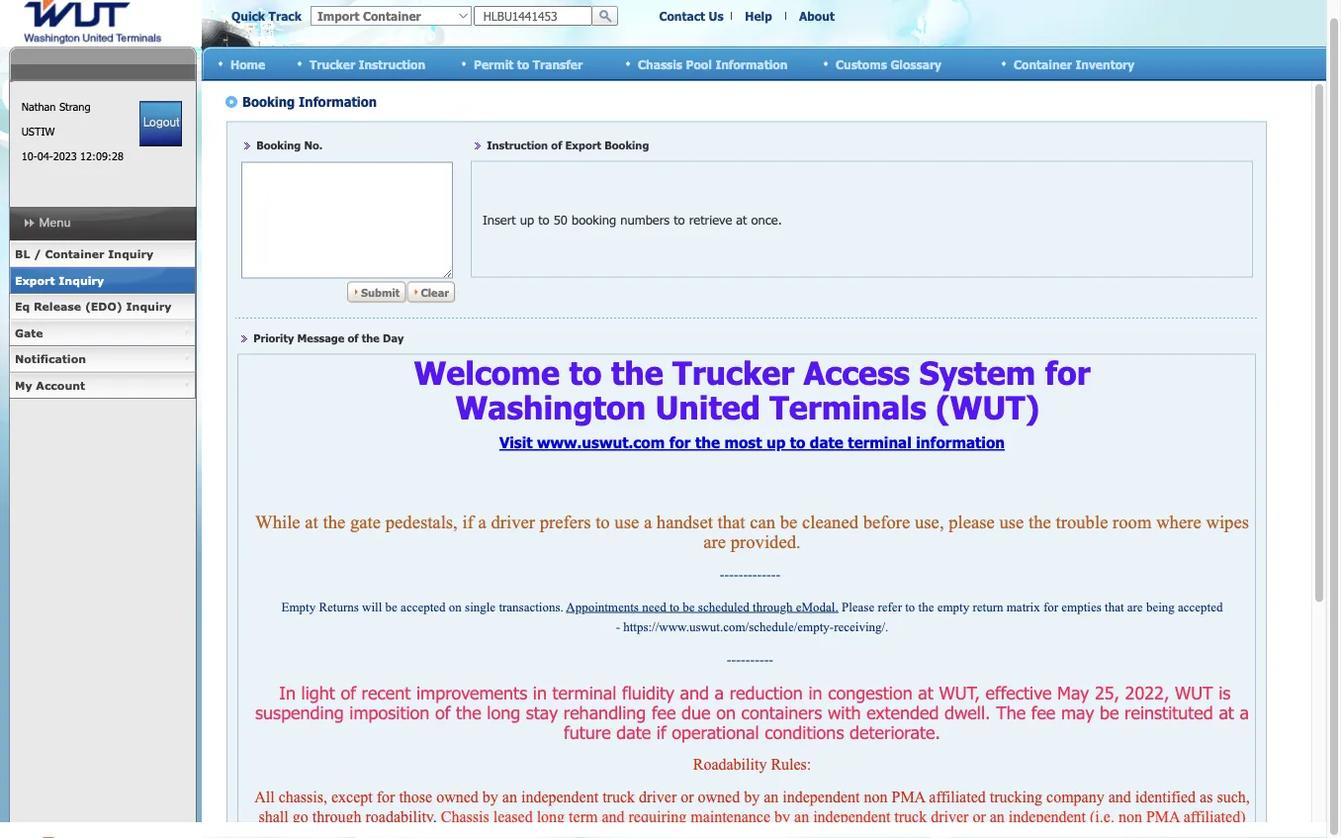 Task type: locate. For each thing, give the bounding box(es) containing it.
strang
[[59, 100, 91, 113]]

(edo)
[[85, 300, 123, 313]]

export inquiry
[[15, 274, 104, 287]]

customs glossary
[[836, 57, 942, 71]]

glossary
[[891, 57, 942, 71]]

container
[[1014, 57, 1072, 71], [45, 247, 104, 261]]

2 vertical spatial inquiry
[[126, 300, 172, 313]]

inquiry down bl / container inquiry at left top
[[59, 274, 104, 287]]

inquiry up export inquiry link
[[108, 247, 153, 261]]

trucker
[[310, 57, 355, 71]]

container up export inquiry in the left top of the page
[[45, 247, 104, 261]]

12:09:29
[[80, 149, 124, 163]]

chassis pool information
[[638, 57, 788, 71]]

us
[[709, 9, 724, 23]]

container left inventory
[[1014, 57, 1072, 71]]

bl / container inquiry
[[15, 247, 153, 261]]

about
[[800, 9, 835, 23]]

pool
[[686, 57, 712, 71]]

export inquiry link
[[9, 268, 196, 294]]

bl / container inquiry link
[[9, 241, 196, 268]]

help
[[745, 9, 772, 23]]

chassis
[[638, 57, 683, 71]]

inquiry
[[108, 247, 153, 261], [59, 274, 104, 287], [126, 300, 172, 313]]

0 horizontal spatial container
[[45, 247, 104, 261]]

inquiry right (edo)
[[126, 300, 172, 313]]

nathan
[[21, 100, 56, 113]]

trucker instruction
[[310, 57, 426, 71]]

my account
[[15, 378, 85, 392]]

1 horizontal spatial container
[[1014, 57, 1072, 71]]

None text field
[[474, 6, 593, 26]]

contact
[[659, 9, 705, 23]]

transfer
[[533, 57, 583, 71]]

quick track
[[232, 9, 302, 23]]

10-
[[21, 149, 37, 163]]

contact us
[[659, 9, 724, 23]]

track
[[269, 9, 302, 23]]

1 vertical spatial container
[[45, 247, 104, 261]]

bl
[[15, 247, 30, 261]]

eq
[[15, 300, 30, 313]]

inquiry for (edo)
[[126, 300, 172, 313]]

0 vertical spatial inquiry
[[108, 247, 153, 261]]

ustiw
[[21, 125, 55, 138]]



Task type: vqa. For each thing, say whether or not it's contained in the screenshot.
My Account
yes



Task type: describe. For each thing, give the bounding box(es) containing it.
permit
[[474, 57, 514, 71]]

to
[[517, 57, 530, 71]]

eq release (edo) inquiry link
[[9, 294, 196, 320]]

0 vertical spatial container
[[1014, 57, 1072, 71]]

release
[[34, 300, 81, 313]]

information
[[716, 57, 788, 71]]

notification link
[[9, 346, 196, 373]]

account
[[36, 378, 85, 392]]

instruction
[[359, 57, 426, 71]]

2023
[[53, 149, 77, 163]]

login image
[[140, 101, 182, 146]]

inquiry for container
[[108, 247, 153, 261]]

my
[[15, 378, 32, 392]]

export
[[15, 274, 55, 287]]

gate
[[15, 326, 43, 339]]

contact us link
[[659, 9, 724, 23]]

inventory
[[1076, 57, 1135, 71]]

container inventory
[[1014, 57, 1135, 71]]

notification
[[15, 352, 86, 366]]

04-
[[37, 149, 53, 163]]

10-04-2023 12:09:29
[[21, 149, 124, 163]]

help link
[[745, 9, 772, 23]]

1 vertical spatial inquiry
[[59, 274, 104, 287]]

home
[[231, 57, 265, 71]]

eq release (edo) inquiry
[[15, 300, 172, 313]]

permit to transfer
[[474, 57, 583, 71]]

gate link
[[9, 320, 196, 346]]

about link
[[800, 9, 835, 23]]

/
[[34, 247, 41, 261]]

nathan strang
[[21, 100, 91, 113]]

customs
[[836, 57, 887, 71]]

quick
[[232, 9, 265, 23]]

my account link
[[9, 373, 196, 399]]



